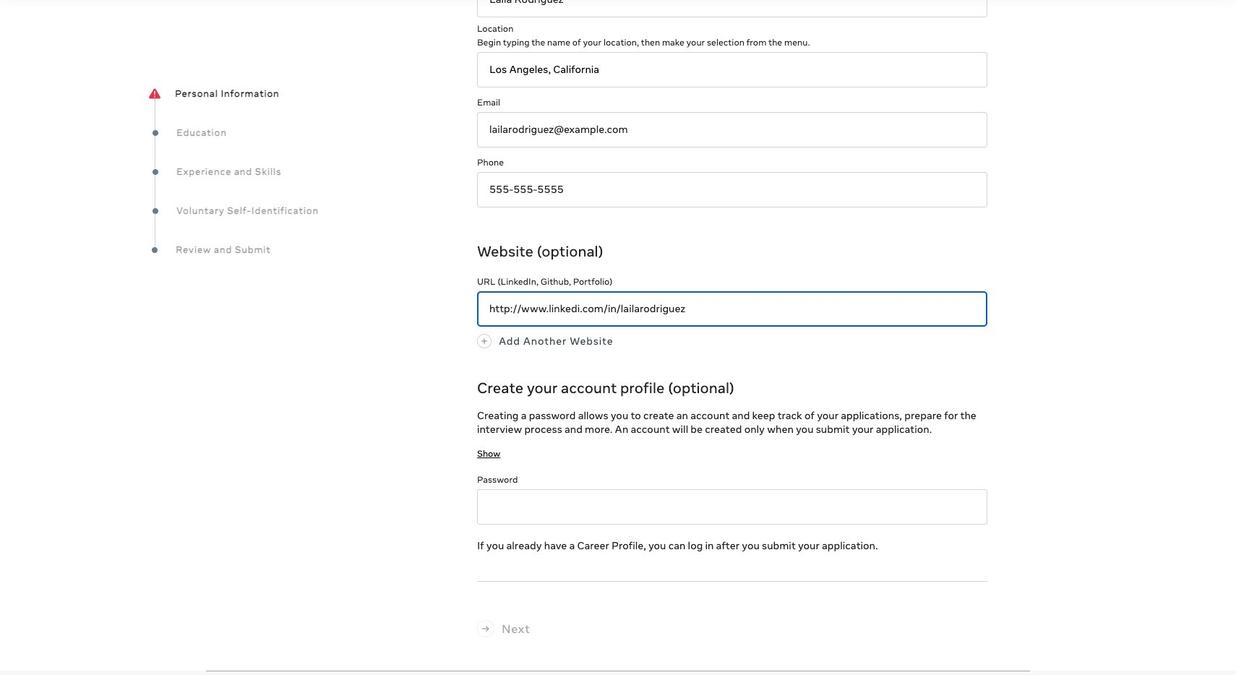 Task type: describe. For each thing, give the bounding box(es) containing it.
Full Name text field
[[477, 0, 988, 17]]



Task type: locate. For each thing, give the bounding box(es) containing it.
None password field
[[477, 489, 988, 525]]

URL (LinkedIn, Github, Portfolio) text field
[[477, 292, 988, 327]]

Phone text field
[[477, 172, 988, 208]]

Email text field
[[477, 112, 988, 148]]

Location text field
[[477, 52, 988, 88]]



